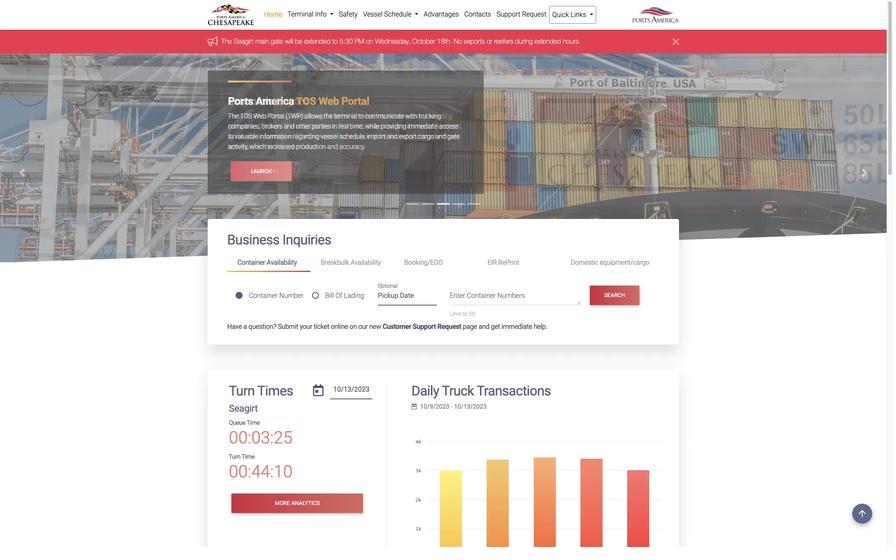 Task type: describe. For each thing, give the bounding box(es) containing it.
0 horizontal spatial the
[[264, 143, 273, 151]]

regarding
[[293, 133, 319, 141]]

gate inside alert
[[271, 38, 283, 45]]

with inside the tos web portal (twp) allows the terminal to communicate with trucking companies,                         brokers and other parties in real time, while providing immediate access to valuable                         information regarding vessel schedule, import and export cargo and gate activity, which increased production and accuracy.
[[406, 112, 417, 120]]

launch
[[251, 168, 271, 175]]

quick links
[[553, 11, 588, 19]]

(twp)
[[286, 112, 303, 120]]

daily truck transactions
[[412, 383, 551, 399]]

request inside main content
[[438, 323, 462, 331]]

bill of lading
[[325, 292, 364, 300]]

schedule
[[384, 10, 412, 18]]

access
[[439, 123, 459, 131]]

availability for breakbulk availability
[[351, 259, 381, 267]]

america for chesapeake's
[[245, 112, 268, 120]]

it
[[349, 133, 353, 141]]

times
[[258, 383, 293, 399]]

breakbulk availability link
[[311, 255, 394, 271]]

handling
[[429, 112, 452, 120]]

moves
[[304, 133, 323, 141]]

time for 00:44:10
[[242, 454, 255, 461]]

read more
[[251, 168, 279, 175]]

more
[[228, 123, 243, 131]]

teu
[[283, 123, 294, 131]]

Optional text field
[[378, 289, 437, 306]]

main
[[256, 38, 269, 45]]

calendar day image
[[313, 385, 324, 397]]

submit
[[278, 323, 298, 331]]

achieving
[[228, 133, 255, 141]]

a inside ports america chesapeake's seagirt marine terminal has set a record of handling more than 1 million teu in baltimore in 2018,                         with an annual growth rate of 5 percent. achieving an average of 37 moves per hour, it is one of the fastest and most efficient terminals on the u.s. east coast.
[[398, 112, 401, 120]]

terminal inside ports america chesapeake's seagirt marine terminal has set a record of handling more than 1 million teu in baltimore in 2018,                         with an annual growth rate of 5 percent. achieving an average of 37 moves per hour, it is one of the fastest and most efficient terminals on the u.s. east coast.
[[350, 112, 375, 120]]

to inside alert
[[333, 38, 338, 45]]

time for 00:03:25
[[247, 420, 260, 427]]

online
[[331, 323, 348, 331]]

Enter Container Numbers text field
[[450, 291, 581, 306]]

will
[[285, 38, 293, 45]]

our
[[358, 323, 368, 331]]

calendar week image
[[412, 404, 417, 410]]

container up 50
[[467, 292, 496, 300]]

portal inside the tos web portal (twp) allows the terminal to communicate with trucking companies,                         brokers and other parties in real time, while providing immediate access to valuable                         information regarding vessel schedule, import and export cargo and gate activity, which increased production and accuracy.
[[268, 112, 284, 120]]

of right one
[[372, 133, 378, 141]]

lading
[[344, 292, 364, 300]]

safety
[[339, 10, 358, 18]]

get
[[491, 323, 500, 331]]

10/9/2023 - 10/13/2023
[[420, 404, 487, 411]]

search
[[605, 292, 625, 299]]

container for container number
[[249, 292, 278, 300]]

which
[[250, 143, 266, 151]]

brokers
[[262, 123, 283, 131]]

exports
[[464, 38, 485, 45]]

availability for container availability
[[267, 259, 297, 267]]

advantages link
[[421, 6, 462, 23]]

18th.
[[437, 38, 452, 45]]

wednesday,
[[375, 38, 411, 45]]

ticket
[[314, 323, 329, 331]]

support request link
[[494, 6, 550, 23]]

in for tos web portal
[[332, 123, 337, 131]]

u.s.
[[274, 143, 285, 151]]

home
[[264, 10, 282, 18]]

ports for ports america chesapeake's seagirt marine terminal has set a record of handling more than 1 million teu in baltimore in 2018,                         with an annual growth rate of 5 percent. achieving an average of 37 moves per hour, it is one of the fastest and most efficient terminals on the u.s. east coast.
[[228, 112, 243, 120]]

the inside the tos web portal (twp) allows the terminal to communicate with trucking companies,                         brokers and other parties in real time, while providing immediate access to valuable                         information regarding vessel schedule, import and export cargo and gate activity, which increased production and accuracy.
[[324, 112, 333, 120]]

trucking
[[419, 112, 441, 120]]

per
[[324, 133, 333, 141]]

your
[[300, 323, 312, 331]]

5
[[435, 123, 439, 131]]

of up rate
[[422, 112, 427, 120]]

1 horizontal spatial request
[[522, 10, 547, 18]]

1 horizontal spatial web
[[319, 95, 339, 108]]

have a question? submit your ticket online on our new customer support request page and get immediate help.
[[227, 323, 548, 331]]

safety link
[[336, 6, 361, 23]]

is
[[354, 133, 359, 141]]

parties
[[312, 123, 331, 131]]

ports america tos web portal
[[228, 95, 370, 108]]

container availability link
[[227, 255, 311, 272]]

set
[[388, 112, 396, 120]]

the for the tos web portal (twp) allows the terminal to communicate with trucking companies,                         brokers and other parties in real time, while providing immediate access to valuable                         information regarding vessel schedule, import and export cargo and gate activity, which increased production and accuracy.
[[228, 112, 239, 120]]

read
[[251, 168, 264, 175]]

more analytics link
[[232, 494, 363, 514]]

have
[[227, 323, 242, 331]]

booking/edo
[[404, 259, 443, 267]]

customer support request link
[[383, 323, 462, 331]]

gate inside the tos web portal (twp) allows the terminal to communicate with trucking companies,                         brokers and other parties in real time, while providing immediate access to valuable                         information regarding vessel schedule, import and export cargo and gate activity, which increased production and accuracy.
[[448, 133, 460, 141]]

economic engine image
[[0, 54, 887, 437]]

of left the 5 in the top left of the page
[[428, 123, 434, 131]]

daily
[[412, 383, 439, 399]]

turn times
[[229, 383, 293, 399]]

cargo
[[418, 133, 434, 141]]

average
[[265, 133, 287, 141]]

-
[[451, 404, 453, 411]]

0 vertical spatial portal
[[342, 95, 370, 108]]

in for impact
[[296, 123, 301, 131]]

export
[[399, 133, 417, 141]]

east
[[287, 143, 299, 151]]

immediate inside the tos web portal (twp) allows the terminal to communicate with trucking companies,                         brokers and other parties in real time, while providing immediate access to valuable                         information regarding vessel schedule, import and export cargo and gate activity, which increased production and accuracy.
[[408, 123, 438, 131]]

eir reprint link
[[477, 255, 561, 271]]

50
[[469, 311, 475, 318]]

0 vertical spatial an
[[366, 123, 373, 131]]

search button
[[590, 286, 640, 305]]

valuable
[[235, 133, 258, 141]]

breakbulk availability
[[321, 259, 381, 267]]

close image
[[673, 37, 679, 47]]

new
[[369, 323, 381, 331]]

0 vertical spatial support
[[497, 10, 521, 18]]

hour,
[[335, 133, 348, 141]]

economic
[[228, 95, 274, 108]]

the seagirt main gate will be extended to 5:30 pm on wednesday, october 18th.  no exports or reefers during extended hours.
[[221, 38, 581, 45]]

with inside ports america chesapeake's seagirt marine terminal has set a record of handling more than 1 million teu in baltimore in 2018,                         with an annual growth rate of 5 percent. achieving an average of 37 moves per hour, it is one of the fastest and most efficient terminals on the u.s. east coast.
[[353, 123, 365, 131]]

0 horizontal spatial a
[[244, 323, 247, 331]]

home link
[[261, 6, 285, 23]]

queue
[[229, 420, 246, 427]]

enter
[[450, 292, 466, 300]]

number
[[279, 292, 304, 300]]

communicate
[[365, 112, 404, 120]]

and inside main content
[[479, 323, 490, 331]]

immediate inside main content
[[502, 323, 532, 331]]

and inside ports america chesapeake's seagirt marine terminal has set a record of handling more than 1 million teu in baltimore in 2018,                         with an annual growth rate of 5 percent. achieving an average of 37 moves per hour, it is one of the fastest and most efficient terminals on the u.s. east coast.
[[410, 133, 420, 141]]

support inside main content
[[413, 323, 436, 331]]

the seagirt main gate will be extended to 5:30 pm on wednesday, october 18th.  no exports or reefers during extended hours. link
[[221, 38, 581, 45]]

million
[[263, 123, 281, 131]]



Task type: locate. For each thing, give the bounding box(es) containing it.
2 availability from the left
[[351, 259, 381, 267]]

america
[[256, 95, 294, 108], [245, 112, 268, 120]]

percent.
[[440, 123, 463, 131]]

tos inside the tos web portal (twp) allows the terminal to communicate with trucking companies,                         brokers and other parties in real time, while providing immediate access to valuable                         information regarding vessel schedule, import and export cargo and gate activity, which increased production and accuracy.
[[240, 112, 252, 120]]

seagirt left main
[[234, 38, 254, 45]]

of
[[336, 292, 343, 300]]

container number
[[249, 292, 304, 300]]

1 vertical spatial a
[[244, 323, 247, 331]]

terminal info link
[[285, 6, 336, 23]]

container left the number
[[249, 292, 278, 300]]

0 horizontal spatial on
[[256, 143, 263, 151]]

allows
[[305, 112, 322, 120]]

2 turn from the top
[[229, 454, 241, 461]]

ports up more
[[228, 112, 243, 120]]

1 vertical spatial portal
[[268, 112, 284, 120]]

immediate right get
[[502, 323, 532, 331]]

2018,
[[337, 123, 352, 131]]

efficient
[[438, 133, 460, 141]]

0 vertical spatial with
[[406, 112, 417, 120]]

to left "5:30"
[[333, 38, 338, 45]]

other
[[296, 123, 310, 131]]

on right the pm
[[366, 38, 373, 45]]

time inside queue time 00:03:25
[[247, 420, 260, 427]]

the down annual
[[379, 133, 388, 141]]

2 vertical spatial on
[[350, 323, 357, 331]]

0 horizontal spatial immediate
[[408, 123, 438, 131]]

seagirt up queue
[[229, 403, 258, 414]]

marine
[[330, 112, 349, 120]]

to up time,
[[358, 112, 364, 120]]

and down the 5 in the top left of the page
[[436, 133, 446, 141]]

2 vertical spatial seagirt
[[229, 403, 258, 414]]

seagirt inside ports america chesapeake's seagirt marine terminal has set a record of handling more than 1 million teu in baltimore in 2018,                         with an annual growth rate of 5 percent. achieving an average of 37 moves per hour, it is one of the fastest and most efficient terminals on the u.s. east coast.
[[309, 112, 328, 120]]

0 vertical spatial on
[[366, 38, 373, 45]]

1 horizontal spatial an
[[366, 123, 373, 131]]

1 horizontal spatial availability
[[351, 259, 381, 267]]

0 horizontal spatial support
[[413, 323, 436, 331]]

and left get
[[479, 323, 490, 331]]

domestic
[[571, 259, 599, 267]]

extended right the during
[[535, 38, 561, 45]]

0 vertical spatial request
[[522, 10, 547, 18]]

links
[[571, 11, 587, 19]]

immediate
[[408, 123, 438, 131], [502, 323, 532, 331]]

0 vertical spatial turn
[[229, 383, 255, 399]]

business
[[227, 232, 280, 248]]

america for tos
[[256, 95, 294, 108]]

more
[[265, 168, 279, 175], [275, 501, 290, 507]]

1 vertical spatial tos
[[240, 112, 252, 120]]

time up 00:44:10
[[242, 454, 255, 461]]

2 in from the left
[[330, 123, 335, 131]]

0 horizontal spatial gate
[[271, 38, 283, 45]]

terminal up time,
[[350, 112, 375, 120]]

0 horizontal spatial terminal
[[288, 10, 314, 18]]

None text field
[[330, 383, 373, 400]]

1 horizontal spatial gate
[[448, 133, 460, 141]]

most
[[422, 133, 436, 141]]

launch link
[[231, 162, 292, 181]]

1 vertical spatial with
[[353, 123, 365, 131]]

0 horizontal spatial extended
[[304, 38, 331, 45]]

vessel
[[321, 133, 338, 141]]

in up vessel
[[330, 123, 335, 131]]

1 vertical spatial support
[[413, 323, 436, 331]]

0 vertical spatial terminal
[[288, 10, 314, 18]]

during
[[516, 38, 533, 45]]

quick
[[553, 11, 569, 19]]

portal up million
[[268, 112, 284, 120]]

2 horizontal spatial on
[[366, 38, 373, 45]]

of left 37
[[288, 133, 294, 141]]

0 vertical spatial ports
[[228, 95, 253, 108]]

while
[[365, 123, 379, 131]]

terminal info
[[288, 10, 329, 18]]

0 vertical spatial the
[[324, 112, 333, 120]]

on inside alert
[[366, 38, 373, 45]]

more right the read
[[265, 168, 279, 175]]

america up 1
[[245, 112, 268, 120]]

5:30
[[340, 38, 353, 45]]

a right have on the left
[[244, 323, 247, 331]]

the left u.s.
[[264, 143, 273, 151]]

2 vertical spatial the
[[264, 143, 273, 151]]

to down more
[[228, 133, 234, 141]]

a right the set
[[398, 112, 401, 120]]

on left our
[[350, 323, 357, 331]]

reefers
[[494, 38, 514, 45]]

immediate up cargo
[[408, 123, 438, 131]]

1 horizontal spatial with
[[406, 112, 417, 120]]

1 in from the left
[[296, 123, 301, 131]]

0 horizontal spatial with
[[353, 123, 365, 131]]

america inside ports america chesapeake's seagirt marine terminal has set a record of handling more than 1 million teu in baltimore in 2018,                         with an annual growth rate of 5 percent. achieving an average of 37 moves per hour, it is one of the fastest and most efficient terminals on the u.s. east coast.
[[245, 112, 268, 120]]

1 extended from the left
[[304, 38, 331, 45]]

0 vertical spatial a
[[398, 112, 401, 120]]

and down providing
[[387, 133, 398, 141]]

0 vertical spatial tos
[[297, 95, 316, 108]]

on inside main content
[[350, 323, 357, 331]]

increased
[[268, 143, 295, 151]]

turn time 00:44:10
[[229, 454, 293, 482]]

1 horizontal spatial the
[[324, 112, 333, 120]]

2 horizontal spatial the
[[379, 133, 388, 141]]

container for container availability
[[238, 259, 265, 267]]

turn
[[229, 383, 255, 399], [229, 454, 241, 461]]

truck
[[442, 383, 474, 399]]

an
[[366, 123, 373, 131], [256, 133, 263, 141]]

quick links link
[[550, 6, 597, 24]]

1 vertical spatial ports
[[228, 112, 243, 120]]

portal up terminal
[[342, 95, 370, 108]]

0 vertical spatial the
[[221, 38, 232, 45]]

with up growth
[[406, 112, 417, 120]]

more inside the more analytics link
[[275, 501, 290, 507]]

terminal left info
[[288, 10, 314, 18]]

0 vertical spatial immediate
[[408, 123, 438, 131]]

seagirt inside alert
[[234, 38, 254, 45]]

eir reprint
[[488, 259, 519, 267]]

support up reefers
[[497, 10, 521, 18]]

baltimore
[[302, 123, 329, 131]]

domestic equipment/cargo link
[[561, 255, 660, 271]]

ports inside ports america chesapeake's seagirt marine terminal has set a record of handling more than 1 million teu in baltimore in 2018,                         with an annual growth rate of 5 percent. achieving an average of 37 moves per hour, it is one of the fastest and most efficient terminals on the u.s. east coast.
[[228, 112, 243, 120]]

0 horizontal spatial web
[[254, 112, 266, 120]]

help.
[[534, 323, 548, 331]]

0 horizontal spatial tos
[[240, 112, 252, 120]]

in inside the tos web portal (twp) allows the terminal to communicate with trucking companies,                         brokers and other parties in real time, while providing immediate access to valuable                         information regarding vessel schedule, import and export cargo and gate activity, which increased production and accuracy.
[[332, 123, 337, 131]]

1 vertical spatial request
[[438, 323, 462, 331]]

support request
[[497, 10, 547, 18]]

1 vertical spatial more
[[275, 501, 290, 507]]

1 vertical spatial terminal
[[350, 112, 375, 120]]

1 vertical spatial on
[[256, 143, 263, 151]]

of
[[422, 112, 427, 120], [428, 123, 434, 131], [288, 133, 294, 141], [372, 133, 378, 141]]

and down vessel
[[327, 143, 338, 151]]

customer
[[383, 323, 411, 331]]

on down valuable
[[256, 143, 263, 151]]

time inside turn time 00:44:10
[[242, 454, 255, 461]]

request down limit
[[438, 323, 462, 331]]

pm
[[355, 38, 364, 45]]

1 horizontal spatial terminal
[[350, 112, 375, 120]]

1 horizontal spatial portal
[[342, 95, 370, 108]]

seagirt inside main content
[[229, 403, 258, 414]]

go to top image
[[853, 504, 873, 524]]

business inquiries
[[227, 232, 331, 248]]

0 vertical spatial more
[[265, 168, 279, 175]]

more inside read more link
[[265, 168, 279, 175]]

extended
[[304, 38, 331, 45], [535, 38, 561, 45]]

1 vertical spatial immediate
[[502, 323, 532, 331]]

main content containing 00:03:25
[[201, 219, 686, 548]]

1 horizontal spatial tos
[[297, 95, 316, 108]]

1 vertical spatial seagirt
[[309, 112, 328, 120]]

0 vertical spatial seagirt
[[234, 38, 254, 45]]

1 horizontal spatial extended
[[535, 38, 561, 45]]

schedule,
[[340, 133, 366, 141]]

impact
[[276, 95, 308, 108]]

1 vertical spatial an
[[256, 133, 263, 141]]

0 vertical spatial web
[[319, 95, 339, 108]]

1 vertical spatial america
[[245, 112, 268, 120]]

1 vertical spatial the
[[228, 112, 239, 120]]

0 horizontal spatial availability
[[267, 259, 297, 267]]

2 extended from the left
[[535, 38, 561, 45]]

tos up companies,
[[240, 112, 252, 120]]

gate left will
[[271, 38, 283, 45]]

than
[[244, 123, 257, 131]]

an up one
[[366, 123, 373, 131]]

equipment/cargo
[[600, 259, 650, 267]]

1 vertical spatial web
[[254, 112, 266, 120]]

1 horizontal spatial on
[[350, 323, 357, 331]]

0 horizontal spatial an
[[256, 133, 263, 141]]

none text field inside main content
[[330, 383, 373, 400]]

turn up queue
[[229, 383, 255, 399]]

gate down percent.
[[448, 133, 460, 141]]

enter container numbers
[[450, 292, 525, 300]]

question?
[[249, 323, 276, 331]]

rate
[[416, 123, 427, 131]]

0 horizontal spatial portal
[[268, 112, 284, 120]]

terminal
[[288, 10, 314, 18], [350, 112, 375, 120]]

turn up 00:44:10
[[229, 454, 241, 461]]

with
[[406, 112, 417, 120], [353, 123, 365, 131]]

1 horizontal spatial support
[[497, 10, 521, 18]]

1 ports from the top
[[228, 95, 253, 108]]

the tos web portal (twp) allows the terminal to communicate with trucking companies,                         brokers and other parties in real time, while providing immediate access to valuable                         information regarding vessel schedule, import and export cargo and gate activity, which increased production and accuracy.
[[228, 112, 460, 151]]

the seagirt main gate will be extended to 5:30 pm on wednesday, october 18th.  no exports or reefers during extended hours. alert
[[0, 30, 887, 54]]

vessel
[[363, 10, 383, 18]]

one
[[360, 133, 371, 141]]

the up more
[[228, 112, 239, 120]]

import
[[367, 133, 386, 141]]

tos web portal image
[[0, 54, 887, 437]]

00:44:10
[[229, 462, 293, 482]]

the left main
[[221, 38, 232, 45]]

0 vertical spatial time
[[247, 420, 260, 427]]

main content
[[201, 219, 686, 548]]

turn for turn times
[[229, 383, 255, 399]]

0 vertical spatial america
[[256, 95, 294, 108]]

vessel schedule link
[[361, 6, 421, 23]]

or
[[487, 38, 493, 45]]

and down rate
[[410, 133, 420, 141]]

request left quick
[[522, 10, 547, 18]]

1 availability from the left
[[267, 259, 297, 267]]

3 in from the left
[[332, 123, 337, 131]]

time right queue
[[247, 420, 260, 427]]

ports up companies,
[[228, 95, 253, 108]]

an down 1
[[256, 133, 263, 141]]

and down chesapeake's
[[284, 123, 295, 131]]

analytics
[[291, 501, 320, 507]]

turn inside turn time 00:44:10
[[229, 454, 241, 461]]

and
[[284, 123, 295, 131], [387, 133, 398, 141], [410, 133, 420, 141], [436, 133, 446, 141], [327, 143, 338, 151], [479, 323, 490, 331]]

web up 1
[[254, 112, 266, 120]]

inquiries
[[283, 232, 331, 248]]

bullhorn image
[[208, 36, 221, 46]]

the inside alert
[[221, 38, 232, 45]]

advantages
[[424, 10, 459, 18]]

on inside ports america chesapeake's seagirt marine terminal has set a record of handling more than 1 million teu in baltimore in 2018,                         with an annual growth rate of 5 percent. achieving an average of 37 moves per hour, it is one of the fastest and most efficient terminals on the u.s. east coast.
[[256, 143, 263, 151]]

more left 'analytics' on the left of the page
[[275, 501, 290, 507]]

gate
[[271, 38, 283, 45], [448, 133, 460, 141]]

tos up allows
[[297, 95, 316, 108]]

numbers
[[498, 292, 525, 300]]

container down business
[[238, 259, 265, 267]]

1 horizontal spatial a
[[398, 112, 401, 120]]

2 ports from the top
[[228, 112, 243, 120]]

limit
[[450, 311, 462, 318]]

web up marine
[[319, 95, 339, 108]]

contacts link
[[462, 6, 494, 23]]

vessel schedule
[[363, 10, 413, 18]]

extended right be
[[304, 38, 331, 45]]

seagirt up baltimore
[[309, 112, 328, 120]]

support right customer
[[413, 323, 436, 331]]

with up the is
[[353, 123, 365, 131]]

availability down business inquiries
[[267, 259, 297, 267]]

america up chesapeake's
[[256, 95, 294, 108]]

the inside the tos web portal (twp) allows the terminal to communicate with trucking companies,                         brokers and other parties in real time, while providing immediate access to valuable                         information regarding vessel schedule, import and export cargo and gate activity, which increased production and accuracy.
[[228, 112, 239, 120]]

1 horizontal spatial immediate
[[502, 323, 532, 331]]

1 turn from the top
[[229, 383, 255, 399]]

0 vertical spatial gate
[[271, 38, 283, 45]]

to inside main content
[[463, 311, 468, 318]]

to left 50
[[463, 311, 468, 318]]

the for the seagirt main gate will be extended to 5:30 pm on wednesday, october 18th.  no exports or reefers during extended hours.
[[221, 38, 232, 45]]

turn for turn time 00:44:10
[[229, 454, 241, 461]]

in left real
[[332, 123, 337, 131]]

1 vertical spatial turn
[[229, 454, 241, 461]]

1 vertical spatial gate
[[448, 133, 460, 141]]

the up parties
[[324, 112, 333, 120]]

10/9/2023
[[420, 404, 450, 411]]

ports for ports america tos web portal
[[228, 95, 253, 108]]

1 vertical spatial time
[[242, 454, 255, 461]]

october
[[412, 38, 435, 45]]

10/13/2023
[[454, 404, 487, 411]]

0 horizontal spatial request
[[438, 323, 462, 331]]

read more link
[[231, 162, 300, 181]]

1 vertical spatial the
[[379, 133, 388, 141]]

information
[[259, 133, 292, 141]]

availability right breakbulk
[[351, 259, 381, 267]]

time
[[247, 420, 260, 427], [242, 454, 255, 461]]

web inside the tos web portal (twp) allows the terminal to communicate with trucking companies,                         brokers and other parties in real time, while providing immediate access to valuable                         information regarding vessel schedule, import and export cargo and gate activity, which increased production and accuracy.
[[254, 112, 266, 120]]

container inside container availability link
[[238, 259, 265, 267]]

support
[[497, 10, 521, 18], [413, 323, 436, 331]]

companies,
[[228, 123, 260, 131]]

in right teu
[[296, 123, 301, 131]]



Task type: vqa. For each thing, say whether or not it's contained in the screenshot.
which
yes



